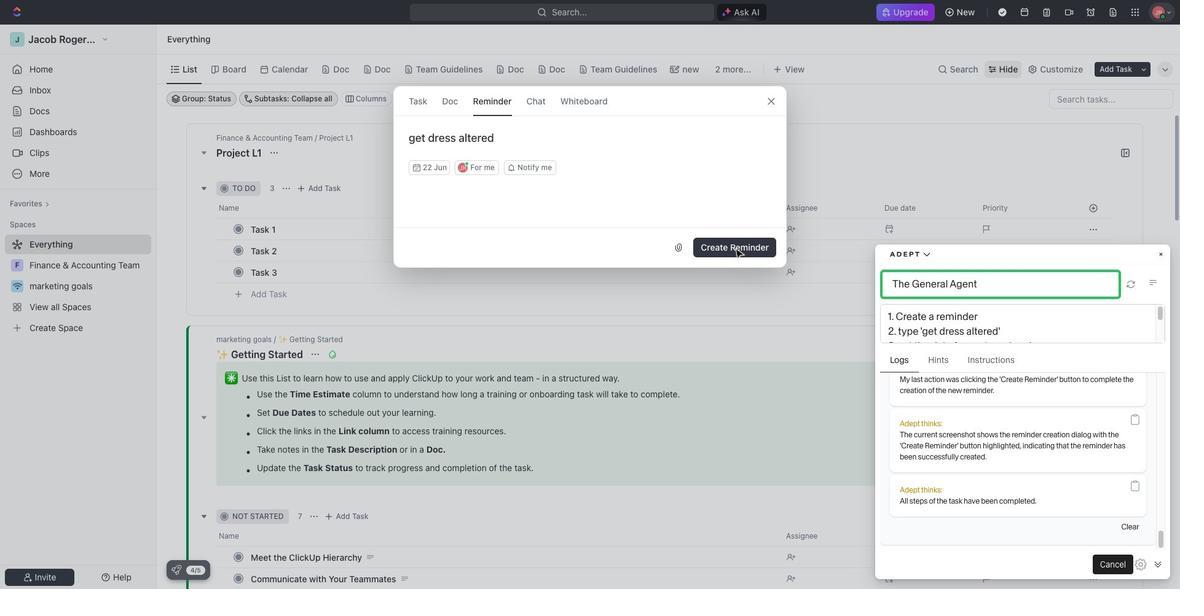 Task type: describe. For each thing, give the bounding box(es) containing it.
onboarding checklist button image
[[172, 566, 181, 575]]

tree inside sidebar navigation
[[5, 235, 151, 338]]

Search tasks... text field
[[1050, 90, 1173, 108]]



Task type: locate. For each thing, give the bounding box(es) containing it.
sidebar navigation
[[0, 25, 157, 590]]

Reminder na﻿me or type '/' for commands text field
[[394, 131, 786, 160]]

tree
[[5, 235, 151, 338]]

onboarding checklist button element
[[172, 566, 181, 575]]

dialog
[[393, 86, 787, 268]]



Task type: vqa. For each thing, say whether or not it's contained in the screenshot.
"tree"
yes



